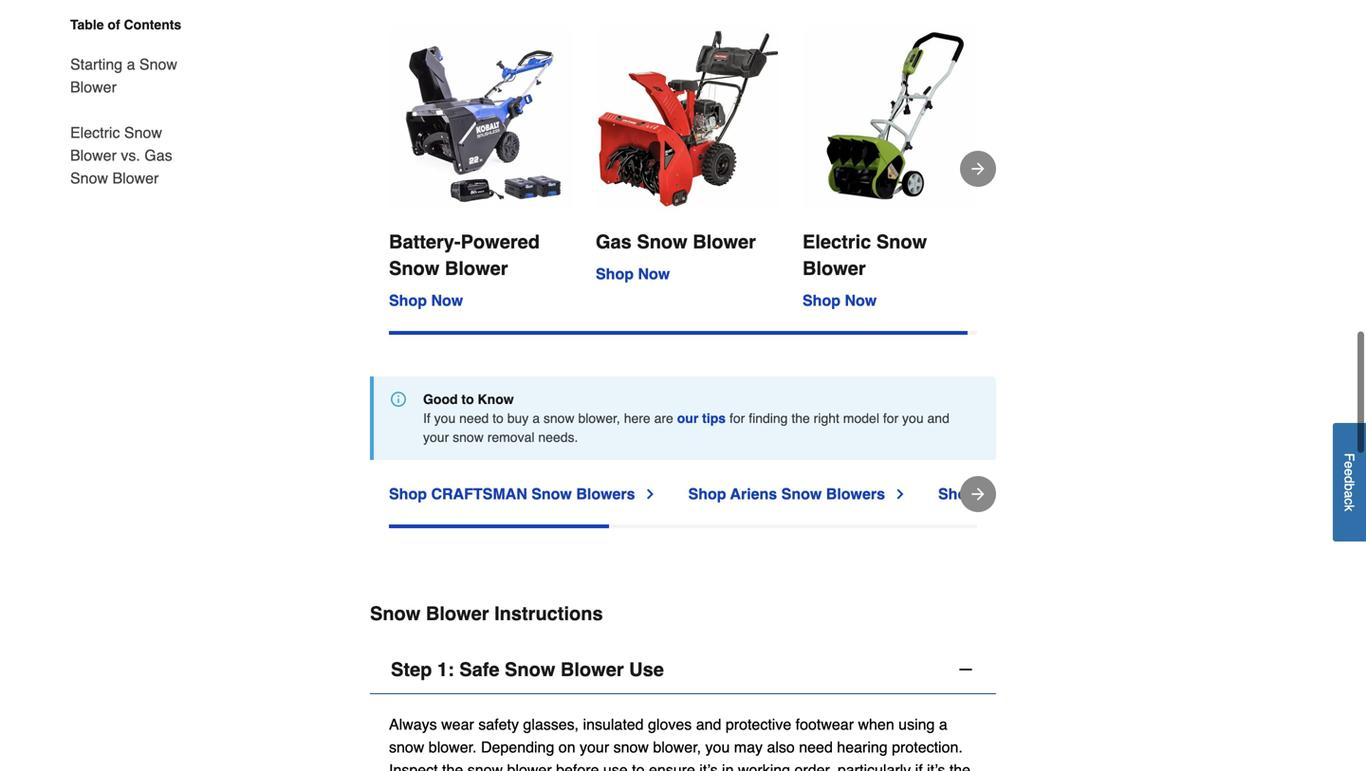 Task type: vqa. For each thing, say whether or not it's contained in the screenshot.
Search for MSDS sheets by item number, product code, product name, UPC code or manufacturer.'s Learn
no



Task type: locate. For each thing, give the bounding box(es) containing it.
gas snow blower
[[596, 231, 756, 253]]

e up b
[[1343, 469, 1358, 476]]

your inside always wear safety glasses, insulated gloves and protective footwear when using a snow blower. depending on your snow blower, you may also need hearing protection. inspect the snow blower before use to ensure it's in working order, particularly if it's t
[[580, 739, 610, 757]]

chevron right image inside shop craftsman snow blowers link
[[643, 487, 658, 502]]

2 scrollbar from the top
[[389, 525, 609, 529]]

the down blower.
[[442, 762, 463, 772]]

1 horizontal spatial for
[[884, 411, 899, 426]]

craftsman
[[431, 486, 528, 503]]

you inside always wear safety glasses, insulated gloves and protective footwear when using a snow blower. depending on your snow blower, you may also need hearing protection. inspect the snow blower before use to ensure it's in working order, particularly if it's t
[[706, 739, 730, 757]]

shop now down electric snow blower
[[803, 292, 877, 310]]

0 horizontal spatial now
[[431, 292, 463, 310]]

ego
[[981, 486, 1015, 503]]

always wear safety glasses, insulated gloves and protective footwear when using a snow blower. depending on your snow blower, you may also need hearing protection. inspect the snow blower before use to ensure it's in working order, particularly if it's t
[[389, 716, 971, 772]]

good
[[423, 392, 458, 407]]

safe
[[460, 659, 500, 681]]

buy
[[508, 411, 529, 426]]

1 vertical spatial arrow right image
[[969, 485, 988, 504]]

1 vertical spatial and
[[696, 716, 722, 734]]

0 horizontal spatial electric
[[70, 124, 120, 141]]

1 horizontal spatial need
[[800, 739, 833, 757]]

your
[[423, 430, 449, 445], [580, 739, 610, 757]]

0 horizontal spatial your
[[423, 430, 449, 445]]

1 vertical spatial the
[[442, 762, 463, 772]]

1 horizontal spatial and
[[928, 411, 950, 426]]

now for gas
[[638, 265, 670, 283]]

electric for electric snow blower vs. gas snow blower
[[70, 124, 120, 141]]

1 horizontal spatial your
[[580, 739, 610, 757]]

1 horizontal spatial chevron right image
[[893, 487, 908, 502]]

blower inside battery-powered snow blower
[[445, 258, 508, 280]]

1 horizontal spatial blowers
[[827, 486, 886, 503]]

snow down good to know
[[453, 430, 484, 445]]

it's right 'if' on the bottom right of page
[[928, 762, 946, 772]]

gloves
[[648, 716, 692, 734]]

removal
[[488, 430, 535, 445]]

blowers for shop craftsman snow blowers
[[576, 486, 636, 503]]

chevron right image inside shop ariens snow blowers link
[[893, 487, 908, 502]]

step 1: safe snow blower use button
[[370, 647, 997, 695]]

hearing
[[838, 739, 888, 757]]

0 horizontal spatial the
[[442, 762, 463, 772]]

need down good to know
[[460, 411, 489, 426]]

3 blowers from the left
[[1064, 486, 1123, 503]]

your down if
[[423, 430, 449, 445]]

now
[[638, 265, 670, 283], [431, 292, 463, 310], [845, 292, 877, 310]]

1 vertical spatial electric
[[803, 231, 872, 253]]

if
[[916, 762, 923, 772]]

step
[[391, 659, 432, 681]]

shop craftsman snow blowers
[[389, 486, 636, 503]]

1 horizontal spatial gas
[[596, 231, 632, 253]]

1 vertical spatial need
[[800, 739, 833, 757]]

1 horizontal spatial shop now link
[[596, 265, 670, 283]]

scrollbar
[[389, 331, 968, 335], [389, 525, 609, 529]]

1 horizontal spatial to
[[493, 411, 504, 426]]

inspect
[[389, 762, 438, 772]]

right
[[814, 411, 840, 426]]

1 horizontal spatial electric
[[803, 231, 872, 253]]

2 vertical spatial to
[[632, 762, 645, 772]]

and inside always wear safety glasses, insulated gloves and protective footwear when using a snow blower. depending on your snow blower, you may also need hearing protection. inspect the snow blower before use to ensure it's in working order, particularly if it's t
[[696, 716, 722, 734]]

tips
[[703, 411, 726, 426]]

it's
[[700, 762, 718, 772], [928, 762, 946, 772]]

shop ariens snow blowers link
[[689, 483, 908, 506]]

0 vertical spatial your
[[423, 430, 449, 445]]

blowers
[[576, 486, 636, 503], [827, 486, 886, 503], [1064, 486, 1123, 503]]

use
[[630, 659, 664, 681]]

our
[[678, 411, 699, 426]]

1 arrow right image from the top
[[969, 160, 988, 179]]

1 horizontal spatial you
[[706, 739, 730, 757]]

and right gloves
[[696, 716, 722, 734]]

1 horizontal spatial shop now
[[596, 265, 670, 283]]

now for battery-
[[431, 292, 463, 310]]

0 vertical spatial blower,
[[579, 411, 621, 426]]

blower
[[70, 78, 117, 96], [70, 147, 117, 164], [112, 169, 159, 187], [693, 231, 756, 253], [445, 258, 508, 280], [803, 258, 866, 280], [426, 603, 489, 625], [561, 659, 624, 681]]

particularly
[[838, 762, 911, 772]]

it's left "in"
[[700, 762, 718, 772]]

shop now down battery-
[[389, 292, 463, 310]]

0 vertical spatial electric
[[70, 124, 120, 141]]

finding
[[749, 411, 788, 426]]

your up before
[[580, 739, 610, 757]]

now down gas snow blower
[[638, 265, 670, 283]]

shop down battery-
[[389, 292, 427, 310]]

0 horizontal spatial gas
[[145, 147, 172, 164]]

step 1: safe snow blower use
[[391, 659, 664, 681]]

a inside always wear safety glasses, insulated gloves and protective footwear when using a snow blower. depending on your snow blower, you may also need hearing protection. inspect the snow blower before use to ensure it's in working order, particularly if it's t
[[940, 716, 948, 734]]

blower, inside always wear safety glasses, insulated gloves and protective footwear when using a snow blower. depending on your snow blower, you may also need hearing protection. inspect the snow blower before use to ensure it's in working order, particularly if it's t
[[653, 739, 702, 757]]

0 horizontal spatial blowers
[[576, 486, 636, 503]]

to right use
[[632, 762, 645, 772]]

snow
[[139, 56, 177, 73], [124, 124, 162, 141], [70, 169, 108, 187], [637, 231, 688, 253], [877, 231, 928, 253], [389, 258, 440, 280], [532, 486, 572, 503], [782, 486, 822, 503], [1019, 486, 1059, 503], [370, 603, 421, 625], [505, 659, 556, 681]]

shop down electric snow blower
[[803, 292, 841, 310]]

a inside f e e d b a c k button
[[1343, 491, 1358, 498]]

chevron right image
[[643, 487, 658, 502], [893, 487, 908, 502]]

0 vertical spatial scrollbar
[[389, 331, 968, 335]]

shop now link
[[596, 265, 670, 283], [389, 292, 463, 310], [803, 292, 877, 310]]

footwear
[[796, 716, 854, 734]]

2 horizontal spatial blowers
[[1064, 486, 1123, 503]]

2 for from the left
[[884, 411, 899, 426]]

you right model
[[903, 411, 924, 426]]

shop now link down battery-
[[389, 292, 463, 310]]

electric
[[70, 124, 120, 141], [803, 231, 872, 253]]

1 blowers from the left
[[576, 486, 636, 503]]

2 horizontal spatial to
[[632, 762, 645, 772]]

2 horizontal spatial you
[[903, 411, 924, 426]]

0 horizontal spatial it's
[[700, 762, 718, 772]]

2 horizontal spatial now
[[845, 292, 877, 310]]

2 horizontal spatial shop now link
[[803, 292, 877, 310]]

electric inside electric snow blower
[[803, 231, 872, 253]]

e
[[1343, 461, 1358, 469], [1343, 469, 1358, 476]]

0 vertical spatial need
[[460, 411, 489, 426]]

wear
[[442, 716, 474, 734]]

e up d
[[1343, 461, 1358, 469]]

shop now link down electric snow blower
[[803, 292, 877, 310]]

snow inside battery-powered snow blower
[[389, 258, 440, 280]]

0 horizontal spatial shop now
[[389, 292, 463, 310]]

d
[[1343, 476, 1358, 484]]

shop now down gas snow blower
[[596, 265, 670, 283]]

1 vertical spatial scrollbar
[[389, 525, 609, 529]]

snow blower instructions
[[370, 603, 603, 625]]

you right if
[[434, 411, 456, 426]]

1 horizontal spatial blower,
[[653, 739, 702, 757]]

a right using
[[940, 716, 948, 734]]

gas
[[145, 147, 172, 164], [596, 231, 632, 253]]

need up order,
[[800, 739, 833, 757]]

also
[[767, 739, 795, 757]]

shop
[[596, 265, 634, 283], [389, 292, 427, 310], [803, 292, 841, 310], [389, 486, 427, 503], [689, 486, 727, 503], [939, 486, 977, 503]]

a right starting
[[127, 56, 135, 73]]

1 vertical spatial your
[[580, 739, 610, 757]]

2 arrow right image from the top
[[969, 485, 988, 504]]

0 horizontal spatial blower,
[[579, 411, 621, 426]]

snow up inspect
[[389, 739, 425, 757]]

you
[[434, 411, 456, 426], [903, 411, 924, 426], [706, 739, 730, 757]]

1 vertical spatial to
[[493, 411, 504, 426]]

snow inside electric snow blower
[[877, 231, 928, 253]]

0 horizontal spatial and
[[696, 716, 722, 734]]

snow inside button
[[505, 659, 556, 681]]

2 blowers from the left
[[827, 486, 886, 503]]

when
[[859, 716, 895, 734]]

f e e d b a c k button
[[1334, 423, 1367, 542]]

0 horizontal spatial for
[[730, 411, 745, 426]]

blower, left here
[[579, 411, 621, 426]]

a inside starting a snow blower
[[127, 56, 135, 73]]

and inside for finding the right model for you and your snow removal needs.
[[928, 411, 950, 426]]

blower.
[[429, 739, 477, 757]]

1 vertical spatial blower,
[[653, 739, 702, 757]]

blower inside button
[[561, 659, 624, 681]]

arrow right image for second scrollbar from the bottom of the page
[[969, 160, 988, 179]]

you up "in"
[[706, 739, 730, 757]]

electric snow blower vs. gas snow blower link
[[70, 110, 197, 190]]

protective
[[726, 716, 792, 734]]

now down electric snow blower
[[845, 292, 877, 310]]

table of contents element
[[55, 15, 197, 190]]

0 vertical spatial gas
[[145, 147, 172, 164]]

shop down gas snow blower
[[596, 265, 634, 283]]

1 horizontal spatial now
[[638, 265, 670, 283]]

to
[[462, 392, 474, 407], [493, 411, 504, 426], [632, 762, 645, 772]]

for
[[730, 411, 745, 426], [884, 411, 899, 426]]

2 chevron right image from the left
[[893, 487, 908, 502]]

0 vertical spatial and
[[928, 411, 950, 426]]

a
[[127, 56, 135, 73], [533, 411, 540, 426], [1343, 491, 1358, 498], [940, 716, 948, 734]]

0 horizontal spatial chevron right image
[[643, 487, 658, 502]]

on
[[559, 739, 576, 757]]

1 horizontal spatial the
[[792, 411, 810, 426]]

0 vertical spatial arrow right image
[[969, 160, 988, 179]]

shop now
[[596, 265, 670, 283], [389, 292, 463, 310], [803, 292, 877, 310]]

glasses,
[[523, 716, 579, 734]]

1 horizontal spatial it's
[[928, 762, 946, 772]]

insulated
[[583, 716, 644, 734]]

now down battery-powered snow blower
[[431, 292, 463, 310]]

0 horizontal spatial need
[[460, 411, 489, 426]]

blower, up ensure
[[653, 739, 702, 757]]

for right tips
[[730, 411, 745, 426]]

shop now link for electric snow blower
[[803, 292, 877, 310]]

contents
[[124, 17, 181, 32]]

order,
[[795, 762, 834, 772]]

and right model
[[928, 411, 950, 426]]

0 vertical spatial to
[[462, 392, 474, 407]]

for finding the right model for you and your snow removal needs.
[[423, 411, 950, 445]]

2 horizontal spatial shop now
[[803, 292, 877, 310]]

0 horizontal spatial shop now link
[[389, 292, 463, 310]]

1 chevron right image from the left
[[643, 487, 658, 502]]

and
[[928, 411, 950, 426], [696, 716, 722, 734]]

electric inside electric snow blower vs. gas snow blower
[[70, 124, 120, 141]]

starting
[[70, 56, 123, 73]]

shop now link for gas snow blower
[[596, 265, 670, 283]]

blower inside electric snow blower
[[803, 258, 866, 280]]

a right buy
[[533, 411, 540, 426]]

the
[[792, 411, 810, 426], [442, 762, 463, 772]]

0 vertical spatial the
[[792, 411, 810, 426]]

shop now link down gas snow blower
[[596, 265, 670, 283]]

blower inside starting a snow blower
[[70, 78, 117, 96]]

minus image
[[957, 661, 976, 680]]

scrollbar down shop craftsman snow blowers
[[389, 525, 609, 529]]

table of contents
[[70, 17, 181, 32]]

arrow right image
[[969, 160, 988, 179], [969, 485, 988, 504]]

of
[[108, 17, 120, 32]]

0 horizontal spatial you
[[434, 411, 456, 426]]

to down know
[[493, 411, 504, 426]]

shop left ariens
[[689, 486, 727, 503]]

a up k
[[1343, 491, 1358, 498]]

the left the right
[[792, 411, 810, 426]]

you inside for finding the right model for you and your snow removal needs.
[[903, 411, 924, 426]]

shop now for gas snow blower
[[596, 265, 670, 283]]

starting a snow blower
[[70, 56, 177, 96]]

1 e from the top
[[1343, 461, 1358, 469]]

f
[[1343, 453, 1358, 461]]

battery-powered snow blower
[[389, 231, 540, 280]]

need
[[460, 411, 489, 426], [800, 739, 833, 757]]

if
[[423, 411, 431, 426]]

are
[[655, 411, 674, 426]]

scrollbar up our
[[389, 331, 968, 335]]

1 vertical spatial gas
[[596, 231, 632, 253]]

b
[[1343, 484, 1358, 491]]

for right model
[[884, 411, 899, 426]]

to right good
[[462, 392, 474, 407]]



Task type: describe. For each thing, give the bounding box(es) containing it.
good to know
[[423, 392, 514, 407]]

info image
[[391, 392, 406, 407]]

in
[[722, 762, 734, 772]]

shop ego snow blowers link
[[939, 483, 1146, 506]]

electric snow blower
[[803, 231, 928, 280]]

1 for from the left
[[730, 411, 745, 426]]

1:
[[438, 659, 454, 681]]

2 e from the top
[[1343, 469, 1358, 476]]

2 it's from the left
[[928, 762, 946, 772]]

shop now for battery-powered snow blower
[[389, 292, 463, 310]]

snow up needs.
[[544, 411, 575, 426]]

now for electric
[[845, 292, 877, 310]]

snow down blower.
[[468, 762, 503, 772]]

if you need to buy a snow blower, here are our tips
[[423, 411, 726, 426]]

starting a snow blower link
[[70, 42, 197, 110]]

your inside for finding the right model for you and your snow removal needs.
[[423, 430, 449, 445]]

ariens
[[731, 486, 778, 503]]

need inside always wear safety glasses, insulated gloves and protective footwear when using a snow blower. depending on your snow blower, you may also need hearing protection. inspect the snow blower before use to ensure it's in working order, particularly if it's t
[[800, 739, 833, 757]]

here
[[624, 411, 651, 426]]

shop left "ego"
[[939, 486, 977, 503]]

shop now link for battery-powered snow blower
[[389, 292, 463, 310]]

know
[[478, 392, 514, 407]]

model
[[844, 411, 880, 426]]

electric for electric snow blower
[[803, 231, 872, 253]]

shop left "craftsman"
[[389, 486, 427, 503]]

a greenworks electric snow blower. image
[[803, 26, 987, 210]]

always
[[389, 716, 437, 734]]

shop ego snow blowers
[[939, 486, 1123, 503]]

powered
[[461, 231, 540, 253]]

gas inside electric snow blower vs. gas snow blower
[[145, 147, 172, 164]]

shop now for electric snow blower
[[803, 292, 877, 310]]

ensure
[[649, 762, 696, 772]]

0 horizontal spatial to
[[462, 392, 474, 407]]

a blue kobalt battery powered snow blower. image
[[389, 26, 573, 210]]

snow up use
[[614, 739, 649, 757]]

to inside always wear safety glasses, insulated gloves and protective footwear when using a snow blower. depending on your snow blower, you may also need hearing protection. inspect the snow blower before use to ensure it's in working order, particularly if it's t
[[632, 762, 645, 772]]

shop ariens snow blowers
[[689, 486, 886, 503]]

before
[[556, 762, 599, 772]]

depending
[[481, 739, 555, 757]]

k
[[1343, 505, 1358, 512]]

snow inside starting a snow blower
[[139, 56, 177, 73]]

working
[[738, 762, 791, 772]]

chevron right image for shop craftsman snow blowers
[[643, 487, 658, 502]]

battery-
[[389, 231, 461, 253]]

needs.
[[539, 430, 578, 445]]

the inside for finding the right model for you and your snow removal needs.
[[792, 411, 810, 426]]

instructions
[[495, 603, 603, 625]]

use
[[604, 762, 628, 772]]

may
[[735, 739, 763, 757]]

f e e d b a c k
[[1343, 453, 1358, 512]]

safety
[[479, 716, 519, 734]]

1 scrollbar from the top
[[389, 331, 968, 335]]

shop craftsman snow blowers link
[[389, 483, 658, 506]]

c
[[1343, 498, 1358, 505]]

blower
[[507, 762, 552, 772]]

electric snow blower vs. gas snow blower
[[70, 124, 172, 187]]

vs.
[[121, 147, 140, 164]]

a red craftsman gas snow blower. image
[[596, 26, 780, 210]]

1 it's from the left
[[700, 762, 718, 772]]

protection.
[[892, 739, 963, 757]]

snow inside for finding the right model for you and your snow removal needs.
[[453, 430, 484, 445]]

the inside always wear safety glasses, insulated gloves and protective footwear when using a snow blower. depending on your snow blower, you may also need hearing protection. inspect the snow blower before use to ensure it's in working order, particularly if it's t
[[442, 762, 463, 772]]

using
[[899, 716, 935, 734]]

blowers for shop ariens snow blowers
[[827, 486, 886, 503]]

our tips link
[[678, 411, 726, 426]]

arrow right image for second scrollbar
[[969, 485, 988, 504]]

table
[[70, 17, 104, 32]]

blowers for shop ego snow blowers
[[1064, 486, 1123, 503]]

chevron right image for shop ariens snow blowers
[[893, 487, 908, 502]]



